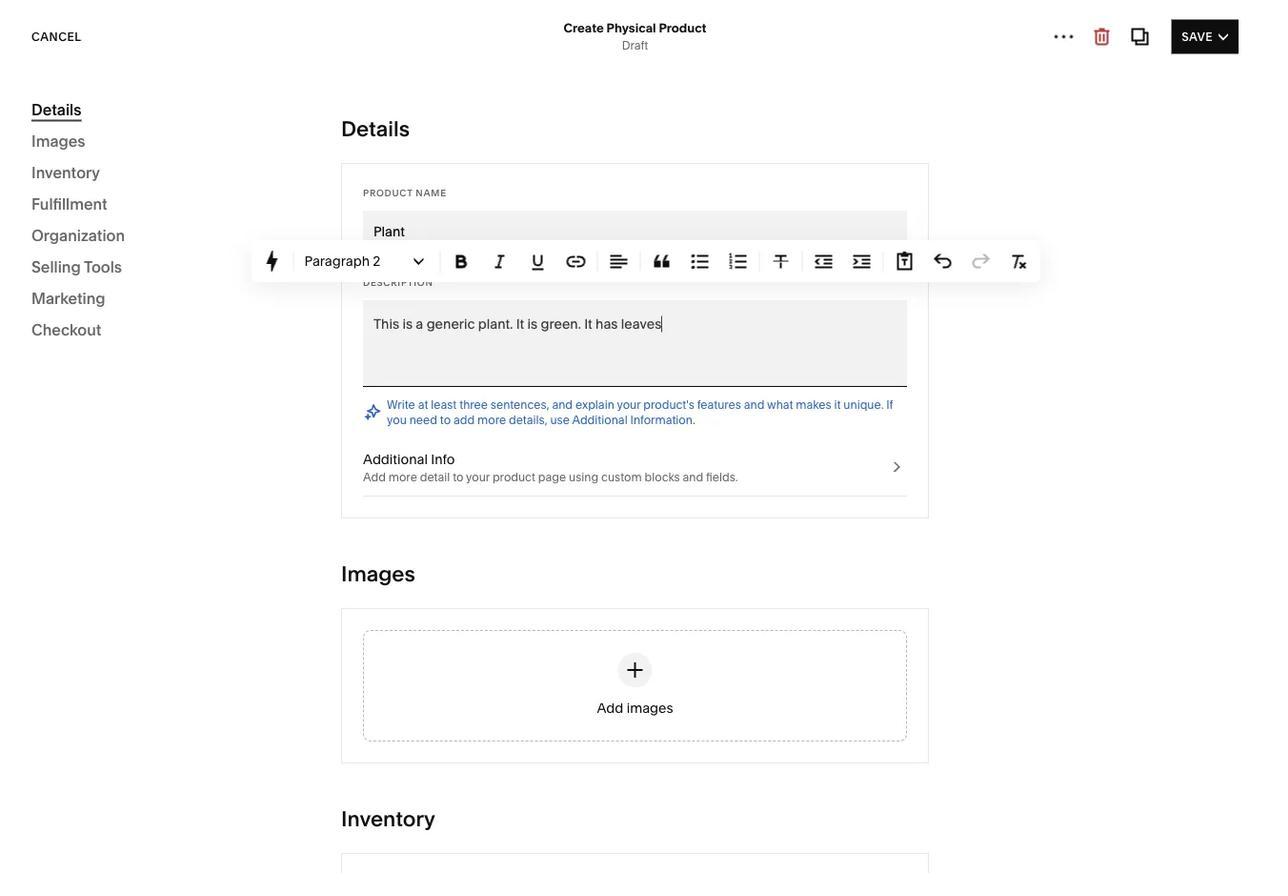 Task type: locate. For each thing, give the bounding box(es) containing it.
add
[[363, 470, 386, 484], [597, 700, 624, 716]]

green.
[[541, 316, 581, 332]]

1 is from the left
[[403, 316, 413, 332]]

at
[[418, 398, 428, 412]]

1 vertical spatial create
[[53, 264, 96, 280]]

create down store on the top of page
[[53, 264, 96, 280]]

it left has
[[585, 316, 593, 332]]

your trial ends in 14 days. upgrade now to get the most out of your site.
[[368, 839, 809, 855]]

selling.
[[257, 264, 301, 280]]

your
[[234, 214, 266, 233], [99, 264, 126, 280], [617, 398, 641, 412], [466, 470, 490, 484], [753, 839, 781, 855]]

more inside write at least three sentences, and explain your product's features and what makes it unique. if you need to add more details, use additional information.
[[478, 413, 506, 427]]

tools
[[84, 257, 122, 276]]

to right detail
[[453, 470, 464, 484]]

most
[[679, 839, 711, 855]]

to
[[216, 214, 231, 233], [210, 264, 222, 280], [440, 413, 451, 427], [453, 470, 464, 484], [615, 839, 628, 855]]

0 horizontal spatial product
[[363, 187, 413, 198]]

1 vertical spatial additional
[[363, 451, 428, 468]]

1 horizontal spatial details
[[341, 116, 410, 142]]

fulfillment
[[31, 194, 107, 213]]

product left page
[[493, 470, 536, 484]]

1 vertical spatial inventory
[[341, 806, 435, 832]]

inventory
[[31, 163, 100, 182], [341, 806, 435, 832]]

create left the physical
[[564, 20, 604, 35]]

categories
[[36, 35, 113, 49]]

product
[[659, 20, 707, 35], [363, 187, 413, 198]]

additional down the "explain"
[[572, 413, 628, 427]]

page
[[538, 470, 566, 484]]

0 horizontal spatial and
[[552, 398, 573, 412]]

details down categories "button"
[[31, 100, 81, 119]]

0 vertical spatial additional
[[572, 413, 628, 427]]

start adding products to your store
[[53, 214, 266, 254]]

additional inside additional info add more detail to your product page using custom blocks and fields.
[[363, 451, 428, 468]]

your right the "explain"
[[617, 398, 641, 412]]

and left fields.
[[683, 470, 704, 484]]

now
[[586, 839, 612, 855]]

0 vertical spatial inventory
[[31, 163, 100, 182]]

add left images
[[597, 700, 624, 716]]

details
[[31, 100, 81, 119], [341, 116, 410, 142]]

product
[[156, 264, 206, 280], [493, 470, 536, 484]]

0 vertical spatial more
[[478, 413, 506, 427]]

checkout
[[31, 320, 101, 339]]

0 vertical spatial create
[[564, 20, 604, 35]]

1 vertical spatial add
[[597, 700, 624, 716]]

0 vertical spatial product
[[659, 20, 707, 35]]

your up start
[[234, 214, 266, 233]]

details,
[[509, 413, 548, 427]]

product left name
[[363, 187, 413, 198]]

is left a in the top left of the page
[[403, 316, 413, 332]]

2 horizontal spatial and
[[744, 398, 765, 412]]

store
[[53, 235, 91, 254]]

to left start
[[210, 264, 222, 280]]

0 horizontal spatial is
[[403, 316, 413, 332]]

0 horizontal spatial details
[[31, 100, 81, 119]]

more
[[478, 413, 506, 427], [389, 470, 417, 484]]

left align image
[[609, 251, 630, 272]]

plant.
[[478, 316, 513, 332]]

bold image
[[451, 251, 472, 272]]

0 horizontal spatial add
[[363, 470, 386, 484]]

write
[[387, 398, 415, 412]]

a
[[416, 316, 424, 332]]

1 horizontal spatial more
[[478, 413, 506, 427]]

create for create physical product draft
[[564, 20, 604, 35]]

1 horizontal spatial it
[[585, 316, 593, 332]]

0 horizontal spatial inventory
[[31, 163, 100, 182]]

is
[[403, 316, 413, 332], [528, 316, 538, 332]]

inventory up your
[[341, 806, 435, 832]]

product right first
[[156, 264, 206, 280]]

1 horizontal spatial product
[[493, 470, 536, 484]]

detail
[[420, 470, 450, 484]]

name
[[416, 187, 447, 198]]

add left detail
[[363, 470, 386, 484]]

row group
[[0, 48, 377, 814]]

additional down you
[[363, 451, 428, 468]]

in
[[460, 839, 472, 855]]

create
[[564, 20, 604, 35], [53, 264, 96, 280]]

0 horizontal spatial images
[[31, 132, 85, 150]]

to inside start adding products to your store
[[216, 214, 231, 233]]

custom
[[602, 470, 642, 484]]

1 vertical spatial images
[[341, 561, 415, 587]]

1 horizontal spatial product
[[659, 20, 707, 35]]

details up product name
[[341, 116, 410, 142]]

clear formatting image
[[1009, 251, 1030, 272]]

your
[[368, 839, 396, 855]]

add images
[[597, 700, 674, 716]]

0 horizontal spatial create
[[53, 264, 96, 280]]

1 horizontal spatial is
[[528, 316, 538, 332]]

numbered list image
[[728, 251, 749, 272]]

and inside additional info add more detail to your product page using custom blocks and fields.
[[683, 470, 704, 484]]

1 horizontal spatial inventory
[[341, 806, 435, 832]]

product right the physical
[[659, 20, 707, 35]]

product's
[[644, 398, 695, 412]]

makes
[[796, 398, 832, 412]]

1 vertical spatial product
[[493, 470, 536, 484]]

to right products
[[216, 214, 231, 233]]

it right plant.
[[516, 316, 524, 332]]

1 vertical spatial product
[[363, 187, 413, 198]]

1 vertical spatial more
[[389, 470, 417, 484]]

and left the what
[[744, 398, 765, 412]]

this is a generic plant. it is green. it has leaves
[[374, 316, 662, 332]]

categories button
[[0, 21, 134, 63]]

bulleted list image
[[690, 251, 711, 272]]

0 horizontal spatial more
[[389, 470, 417, 484]]

0 horizontal spatial additional
[[363, 451, 428, 468]]

your right detail
[[466, 470, 490, 484]]

1 horizontal spatial add
[[597, 700, 624, 716]]

upgrade
[[527, 839, 582, 855]]

info
[[431, 451, 455, 468]]

outdent image
[[814, 251, 835, 272]]

save button
[[1172, 20, 1239, 54]]

italic image
[[489, 251, 510, 272]]

create inside 'create physical product draft'
[[564, 20, 604, 35]]

and up the use
[[552, 398, 573, 412]]

unique.
[[844, 398, 884, 412]]

explain
[[576, 398, 615, 412]]

1 horizontal spatial additional
[[572, 413, 628, 427]]

is left green.
[[528, 316, 538, 332]]

0 vertical spatial add
[[363, 470, 386, 484]]

selling tools
[[31, 257, 122, 276]]

inventory up fulfillment
[[31, 163, 100, 182]]

physical
[[607, 20, 656, 35]]

trial
[[399, 839, 423, 855]]

use
[[550, 413, 570, 427]]

your inside write at least three sentences, and explain your product's features and what makes it unique. if you need to add more details, use additional information.
[[617, 398, 641, 412]]

to inside write at least three sentences, and explain your product's features and what makes it unique. if you need to add more details, use additional information.
[[440, 413, 451, 427]]

0 horizontal spatial product
[[156, 264, 206, 280]]

cancel button
[[31, 20, 81, 54]]

fields.
[[706, 470, 738, 484]]

0 horizontal spatial it
[[516, 316, 524, 332]]

more left detail
[[389, 470, 417, 484]]

sentences,
[[491, 398, 550, 412]]

1 horizontal spatial images
[[341, 561, 415, 587]]

images
[[31, 132, 85, 150], [341, 561, 415, 587]]

Search items… text field
[[63, 128, 341, 170]]

to down least
[[440, 413, 451, 427]]

tab list
[[1066, 26, 1153, 57]]

more down three
[[478, 413, 506, 427]]

marketing
[[31, 289, 105, 307]]

what
[[767, 398, 794, 412]]

1 horizontal spatial create
[[564, 20, 604, 35]]

additional
[[572, 413, 628, 427], [363, 451, 428, 468]]

1 horizontal spatial and
[[683, 470, 704, 484]]

ends
[[426, 839, 457, 855]]

and
[[552, 398, 573, 412], [744, 398, 765, 412], [683, 470, 704, 484]]

organization
[[31, 226, 125, 245]]

all
[[31, 91, 58, 117]]

indent image
[[852, 251, 873, 272]]

it
[[516, 316, 524, 332], [585, 316, 593, 332]]

additional info add more detail to your product page using custom blocks and fields.
[[363, 451, 738, 484]]

link image
[[566, 251, 587, 272]]



Task type: describe. For each thing, give the bounding box(es) containing it.
start
[[225, 264, 254, 280]]

your inside start adding products to your store
[[234, 214, 266, 233]]

0 vertical spatial product
[[156, 264, 206, 280]]

more inside additional info add more detail to your product page using custom blocks and fields.
[[389, 470, 417, 484]]

to left get
[[615, 839, 628, 855]]

get
[[631, 839, 652, 855]]

create your first product to start selling.
[[53, 264, 301, 280]]

redo image
[[933, 251, 954, 272]]

features
[[697, 398, 742, 412]]

site.
[[784, 839, 809, 855]]

create physical product draft
[[564, 20, 707, 52]]

start
[[53, 214, 88, 233]]

you
[[387, 413, 407, 427]]

out
[[714, 839, 734, 855]]

the
[[655, 839, 676, 855]]

2
[[373, 253, 381, 269]]

Eucalyptus Face Scrub field
[[374, 221, 897, 242]]

0 vertical spatial images
[[31, 132, 85, 150]]

need
[[410, 413, 437, 427]]

save
[[1182, 30, 1213, 43]]

description
[[363, 276, 433, 288]]

blocks
[[645, 470, 680, 484]]

paste as plain text image
[[895, 251, 916, 272]]

draft
[[622, 39, 648, 52]]

2 it from the left
[[585, 316, 593, 332]]

images
[[627, 700, 674, 716]]

paragraph 2 button
[[298, 244, 436, 278]]

add inside additional info add more detail to your product page using custom blocks and fields.
[[363, 470, 386, 484]]

paragraph 2
[[305, 253, 381, 269]]

days.
[[491, 839, 524, 855]]

information.
[[631, 413, 696, 427]]

create for create your first product to start selling.
[[53, 264, 96, 280]]

first
[[130, 264, 153, 280]]

redo image
[[971, 251, 992, 272]]

it
[[835, 398, 841, 412]]

three
[[460, 398, 488, 412]]

quote image
[[652, 251, 672, 272]]

if
[[887, 398, 893, 412]]

additional inside write at least three sentences, and explain your product's features and what makes it unique. if you need to add more details, use additional information.
[[572, 413, 628, 427]]

2 is from the left
[[528, 316, 538, 332]]

generic
[[427, 316, 475, 332]]

least
[[431, 398, 457, 412]]

adding
[[92, 214, 143, 233]]

your right of
[[753, 839, 781, 855]]

this
[[374, 316, 399, 332]]

your left first
[[99, 264, 126, 280]]

14
[[475, 839, 488, 855]]

to inside additional info add more detail to your product page using custom blocks and fields.
[[453, 470, 464, 484]]

strikethrough image
[[771, 251, 792, 272]]

of
[[738, 839, 750, 855]]

product inside 'create physical product draft'
[[659, 20, 707, 35]]

leaves
[[621, 316, 662, 332]]

underline image
[[528, 251, 549, 272]]

add
[[454, 413, 475, 427]]

products
[[146, 214, 212, 233]]

product inside additional info add more detail to your product page using custom blocks and fields.
[[493, 470, 536, 484]]

1 it from the left
[[516, 316, 524, 332]]

has
[[596, 316, 618, 332]]

paragraph
[[305, 253, 370, 269]]

product name
[[363, 187, 447, 198]]

cancel
[[31, 30, 81, 43]]

your inside additional info add more detail to your product page using custom blocks and fields.
[[466, 470, 490, 484]]

using
[[569, 470, 599, 484]]

selling
[[31, 257, 81, 276]]

write at least three sentences, and explain your product's features and what makes it unique. if you need to add more details, use additional information.
[[387, 398, 893, 427]]



Task type: vqa. For each thing, say whether or not it's contained in the screenshot.
CHOOSE
no



